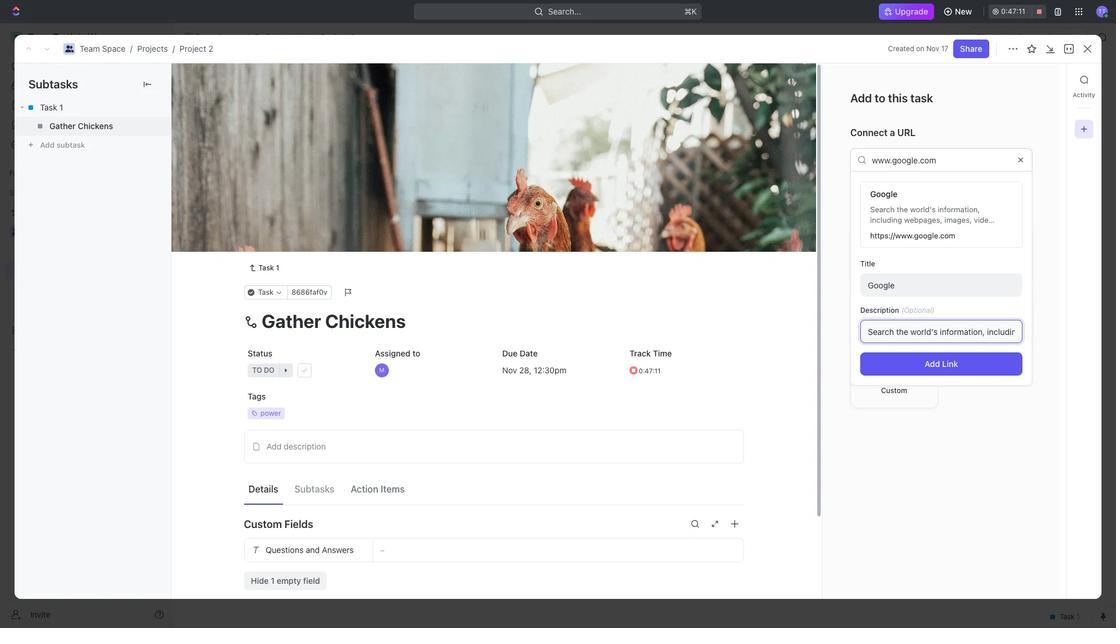 Task type: vqa. For each thing, say whether or not it's contained in the screenshot.
Terry Turtle's Workspace, , element
no



Task type: describe. For each thing, give the bounding box(es) containing it.
add link
[[925, 359, 959, 369]]

0:47:11 for 0:47:11 button
[[1002, 7, 1026, 16]]

home link
[[5, 56, 169, 75]]

to do button
[[244, 360, 362, 381]]

board link
[[215, 104, 240, 121]]

power button
[[244, 403, 362, 424]]

0:47:11 button
[[989, 5, 1047, 19]]

cover
[[715, 233, 737, 243]]

automations button
[[1011, 28, 1071, 46]]

custom fields element
[[244, 538, 744, 590]]

0:47:11 button
[[626, 360, 744, 381]]

0 vertical spatial task 1
[[40, 102, 63, 112]]

0 horizontal spatial project 2
[[202, 69, 271, 88]]

subtasks inside button
[[295, 484, 335, 494]]

1 button for 2
[[261, 222, 278, 233]]

0 horizontal spatial projects link
[[137, 44, 168, 54]]

–
[[380, 545, 384, 555]]

share button right 17
[[954, 40, 990, 58]]

1 horizontal spatial projects link
[[251, 30, 299, 44]]

1 vertical spatial add task
[[312, 164, 343, 173]]

items
[[381, 484, 405, 494]]

hide button
[[599, 134, 624, 148]]

inbox
[[28, 80, 48, 90]]

team for team space
[[195, 32, 216, 42]]

sidebar navigation
[[0, 23, 174, 628]]

change cover
[[684, 233, 737, 243]]

add relationship
[[851, 206, 925, 216]]

add down dashboards
[[40, 140, 55, 149]]

add link button
[[861, 353, 1023, 376]]

1 button for 1
[[260, 201, 277, 213]]

hide for hide 1 empty field
[[251, 576, 269, 586]]

description ( optional )
[[861, 306, 935, 315]]

invite
[[30, 609, 50, 619]]

calendar link
[[294, 104, 331, 121]]

assignees
[[485, 136, 519, 145]]

add inside "button"
[[925, 359, 941, 369]]

2 horizontal spatial task 1
[[259, 263, 279, 272]]

more
[[1016, 179, 1033, 188]]

add down task 2
[[234, 242, 249, 252]]

1 inside custom fields element
[[271, 576, 275, 586]]

to inside dropdown button
[[252, 366, 262, 375]]

empty
[[277, 576, 301, 586]]

table
[[353, 107, 373, 117]]

team space / projects / project 2
[[80, 44, 213, 54]]

hide for hide
[[604, 136, 619, 145]]

m button
[[371, 360, 489, 381]]

calendar
[[297, 107, 331, 117]]

0 horizontal spatial add task button
[[229, 241, 273, 255]]

favorites
[[9, 169, 40, 177]]

pm
[[555, 365, 567, 375]]

questions and answers
[[266, 545, 354, 555]]

Paste any link... text field
[[851, 149, 1033, 172]]

task inside dropdown button
[[258, 288, 273, 297]]

1 vertical spatial project
[[180, 44, 206, 54]]

subtasks button
[[290, 478, 339, 499]]

automations
[[1017, 32, 1066, 42]]

assigned
[[375, 348, 410, 358]]

dashboards link
[[5, 116, 169, 134]]

share for share 'button' to the right of 17
[[961, 44, 983, 54]]

gather
[[49, 121, 76, 131]]

action items
[[351, 484, 405, 494]]

do
[[264, 366, 274, 375]]

created
[[889, 44, 915, 53]]

change cover button
[[677, 229, 744, 247]]

field
[[303, 576, 320, 586]]

fields
[[285, 518, 313, 530]]

– button
[[373, 539, 744, 562]]

team space
[[195, 32, 241, 42]]

8686faf0v button
[[287, 286, 332, 300]]

to for add
[[875, 91, 886, 105]]

(
[[902, 306, 905, 315]]

12:30
[[534, 365, 555, 375]]

custom fields
[[244, 518, 313, 530]]

table link
[[351, 104, 373, 121]]

0:47:11 for 0:47:11 dropdown button
[[639, 367, 661, 374]]

on
[[917, 44, 925, 53]]

custom button
[[851, 352, 938, 408]]

inbox link
[[5, 76, 169, 95]]

dashboards
[[28, 120, 73, 130]]

gantt
[[395, 107, 416, 117]]

add to this task
[[851, 91, 934, 105]]

Enter a description... field
[[861, 320, 1023, 343]]

upgrade link
[[879, 3, 935, 20]]

space for team space
[[218, 32, 241, 42]]

search...
[[549, 6, 582, 16]]

action items button
[[346, 478, 410, 499]]

⌘k
[[685, 6, 698, 16]]

change
[[684, 233, 713, 243]]

add left description
[[267, 441, 282, 451]]

chickens
[[78, 121, 113, 131]]

nov 28 , 12:30 pm
[[502, 365, 567, 375]]

Search tasks... text field
[[972, 132, 1088, 149]]

time
[[653, 348, 672, 358]]

1 horizontal spatial task 1 link
[[244, 261, 284, 275]]

in progress
[[216, 164, 263, 173]]

1 vertical spatial user group image
[[65, 45, 74, 52]]

,
[[529, 365, 532, 375]]

list link
[[259, 104, 275, 121]]

link
[[943, 359, 959, 369]]

questions
[[266, 545, 303, 555]]



Task type: locate. For each thing, give the bounding box(es) containing it.
tags
[[247, 391, 266, 401]]

share
[[977, 32, 999, 42], [961, 44, 983, 54]]

due date
[[502, 348, 538, 358]]

gantt link
[[393, 104, 416, 121]]

1 horizontal spatial space
[[218, 32, 241, 42]]

add task down task 2
[[234, 242, 269, 252]]

1 vertical spatial project 2
[[202, 69, 271, 88]]

and left answers at bottom left
[[306, 545, 320, 555]]

0 vertical spatial space
[[218, 32, 241, 42]]

add task left task sidebar navigation tab list
[[1033, 74, 1068, 84]]

/
[[246, 32, 249, 42], [302, 32, 304, 42], [130, 44, 133, 54], [173, 44, 175, 54]]

list
[[261, 107, 275, 117]]

0 vertical spatial nov
[[927, 44, 940, 53]]

task sidebar content section
[[820, 63, 1067, 599]]

and more
[[1002, 179, 1033, 188]]

team for team space / projects / project 2
[[80, 44, 100, 54]]

0 horizontal spatial custom
[[244, 518, 282, 530]]

add down calendar link
[[312, 164, 326, 173]]

1 horizontal spatial custom
[[882, 386, 908, 395]]

user group image
[[185, 34, 192, 40], [65, 45, 74, 52]]

2 horizontal spatial add task button
[[1026, 70, 1075, 89]]

0:47:11
[[1002, 7, 1026, 16], [639, 367, 661, 374]]

custom for custom fields
[[244, 518, 282, 530]]

this
[[889, 91, 908, 105]]

details
[[249, 484, 278, 494]]

task sidebar navigation tab list
[[1072, 70, 1098, 138]]

0 horizontal spatial task 1
[[40, 102, 63, 112]]

0 vertical spatial project
[[321, 32, 348, 42]]

0 horizontal spatial and
[[306, 545, 320, 555]]

favorites button
[[5, 166, 45, 180]]

2 horizontal spatial to
[[875, 91, 886, 105]]

a
[[890, 127, 896, 138]]

connect a url
[[851, 127, 916, 138]]

1 horizontal spatial to
[[412, 348, 420, 358]]

1 vertical spatial hide
[[251, 576, 269, 586]]

track
[[630, 348, 651, 358]]

2 vertical spatial add task
[[234, 242, 269, 252]]

nov
[[927, 44, 940, 53], [502, 365, 517, 375]]

17
[[942, 44, 949, 53]]

1 vertical spatial 1 button
[[261, 222, 278, 233]]

1 horizontal spatial add task
[[312, 164, 343, 173]]

date
[[520, 348, 538, 358]]

1 vertical spatial space
[[102, 44, 126, 54]]

docs link
[[5, 96, 169, 115]]

add task button
[[1026, 70, 1075, 89], [298, 162, 348, 176], [229, 241, 273, 255]]

Edit task name text field
[[244, 310, 744, 332]]

0 horizontal spatial nov
[[502, 365, 517, 375]]

due
[[502, 348, 518, 358]]

)
[[932, 306, 935, 315]]

0 horizontal spatial add task
[[234, 242, 269, 252]]

nov left 17
[[927, 44, 940, 53]]

user group image
[[12, 228, 21, 235]]

power
[[260, 409, 281, 418]]

add left "link"
[[925, 359, 941, 369]]

1 horizontal spatial subtasks
[[295, 484, 335, 494]]

1 vertical spatial task 1 link
[[244, 261, 284, 275]]

0 vertical spatial custom
[[882, 386, 908, 395]]

to for assigned
[[412, 348, 420, 358]]

status
[[247, 348, 272, 358]]

1 horizontal spatial projects
[[266, 32, 296, 42]]

0 horizontal spatial user group image
[[65, 45, 74, 52]]

28
[[519, 365, 529, 375]]

optional
[[905, 306, 932, 315]]

share down new button
[[977, 32, 999, 42]]

change cover button
[[677, 229, 744, 247]]

description
[[861, 306, 900, 315]]

docs
[[28, 100, 47, 110]]

1 vertical spatial 0:47:11
[[639, 367, 661, 374]]

1 vertical spatial to
[[412, 348, 420, 358]]

to left this
[[875, 91, 886, 105]]

1 horizontal spatial team space link
[[181, 30, 244, 44]]

assigned to
[[375, 348, 420, 358]]

0 horizontal spatial team
[[80, 44, 100, 54]]

1 button down progress
[[260, 201, 277, 213]]

to inside task sidebar content section
[[875, 91, 886, 105]]

0 vertical spatial user group image
[[185, 34, 192, 40]]

share for share 'button' underneath new
[[977, 32, 999, 42]]

2 vertical spatial to
[[252, 366, 262, 375]]

add description
[[267, 441, 326, 451]]

2 horizontal spatial add task
[[1033, 74, 1068, 84]]

0 horizontal spatial space
[[102, 44, 126, 54]]

hide inside button
[[604, 136, 619, 145]]

0 vertical spatial add task
[[1033, 74, 1068, 84]]

tree inside sidebar navigation
[[5, 202, 169, 359]]

0 vertical spatial projects
[[266, 32, 296, 42]]

task 1 up dashboards
[[40, 102, 63, 112]]

add up connect
[[851, 91, 872, 105]]

hide inside custom fields element
[[251, 576, 269, 586]]

1 horizontal spatial task 1
[[234, 202, 258, 212]]

2
[[350, 32, 355, 42], [208, 44, 213, 54], [258, 69, 267, 88], [276, 164, 280, 173], [254, 222, 259, 232]]

share button down new
[[970, 28, 1006, 47]]

0:47:11 inside dropdown button
[[639, 367, 661, 374]]

add task
[[1033, 74, 1068, 84], [312, 164, 343, 173], [234, 242, 269, 252]]

0 horizontal spatial task 1 link
[[15, 98, 171, 117]]

action
[[351, 484, 379, 494]]

Enter a title... field
[[861, 274, 1023, 297]]

answers
[[322, 545, 354, 555]]

title
[[861, 260, 876, 268]]

custom inside task sidebar content section
[[882, 386, 908, 395]]

add subtask button
[[15, 136, 171, 154]]

0 vertical spatial subtasks
[[28, 77, 78, 91]]

1 vertical spatial team
[[80, 44, 100, 54]]

and inside custom fields element
[[306, 545, 320, 555]]

and left the more
[[1002, 179, 1014, 188]]

user group image up home link
[[65, 45, 74, 52]]

1 button
[[260, 201, 277, 213], [261, 222, 278, 233]]

0 horizontal spatial project 2 link
[[180, 44, 213, 54]]

0 vertical spatial share
[[977, 32, 999, 42]]

add task down calendar
[[312, 164, 343, 173]]

8686faf0v
[[291, 288, 327, 297]]

1 vertical spatial subtasks
[[295, 484, 335, 494]]

custom down 'add link' "button"
[[882, 386, 908, 395]]

reposition button
[[621, 229, 677, 247]]

add task button down task 2
[[229, 241, 273, 255]]

space for team space / projects / project 2
[[102, 44, 126, 54]]

task 1 link up chickens
[[15, 98, 171, 117]]

subtasks up the fields
[[295, 484, 335, 494]]

activity
[[1074, 91, 1096, 98]]

add down automations button
[[1033, 74, 1048, 84]]

gather chickens link
[[15, 117, 171, 136]]

board
[[217, 107, 240, 117]]

spaces
[[9, 188, 34, 197]]

https://www.google.com
[[871, 231, 956, 240]]

upgrade
[[895, 6, 929, 16]]

2 vertical spatial project
[[202, 69, 254, 88]]

1 horizontal spatial project 2
[[321, 32, 355, 42]]

and
[[1002, 179, 1014, 188], [306, 545, 320, 555]]

1 vertical spatial projects
[[137, 44, 168, 54]]

0 horizontal spatial hide
[[251, 576, 269, 586]]

to up the m dropdown button
[[412, 348, 420, 358]]

1 horizontal spatial and
[[1002, 179, 1014, 188]]

task 1
[[40, 102, 63, 112], [234, 202, 258, 212], [259, 263, 279, 272]]

0 horizontal spatial team space link
[[80, 44, 126, 54]]

subtask
[[57, 140, 85, 149]]

tt button
[[1093, 2, 1112, 21]]

1 horizontal spatial user group image
[[185, 34, 192, 40]]

assignees button
[[470, 134, 524, 148]]

1
[[59, 102, 63, 112], [254, 202, 258, 212], [271, 202, 275, 211], [273, 223, 276, 231], [276, 263, 279, 272], [271, 576, 275, 586]]

2 vertical spatial task 1
[[259, 263, 279, 272]]

add task button down calendar link
[[298, 162, 348, 176]]

0 vertical spatial and
[[1002, 179, 1014, 188]]

1 horizontal spatial nov
[[927, 44, 940, 53]]

0 vertical spatial team
[[195, 32, 216, 42]]

0 horizontal spatial to
[[252, 366, 262, 375]]

to left do
[[252, 366, 262, 375]]

0 vertical spatial add task button
[[1026, 70, 1075, 89]]

relationship
[[871, 206, 925, 216]]

task 1 up task 2
[[234, 202, 258, 212]]

0 horizontal spatial subtasks
[[28, 77, 78, 91]]

share button
[[970, 28, 1006, 47], [954, 40, 990, 58]]

0 vertical spatial project 2
[[321, 32, 355, 42]]

0 vertical spatial to
[[875, 91, 886, 105]]

1 vertical spatial custom
[[244, 518, 282, 530]]

1 vertical spatial add task button
[[298, 162, 348, 176]]

0 horizontal spatial 0:47:11
[[639, 367, 661, 374]]

1 horizontal spatial team
[[195, 32, 216, 42]]

0:47:11 up the automations in the top of the page
[[1002, 7, 1026, 16]]

project 2
[[321, 32, 355, 42], [202, 69, 271, 88]]

nov left 28
[[502, 365, 517, 375]]

0:47:11 inside button
[[1002, 7, 1026, 16]]

add task for the rightmost add task button
[[1033, 74, 1068, 84]]

1 vertical spatial nov
[[502, 365, 517, 375]]

add task for add task button to the left
[[234, 242, 269, 252]]

add description button
[[248, 437, 740, 456]]

user group image left team space in the left of the page
[[185, 34, 192, 40]]

0:47:11 down track time
[[639, 367, 661, 374]]

custom up questions
[[244, 518, 282, 530]]

and inside task sidebar content section
[[1002, 179, 1014, 188]]

0 vertical spatial 1 button
[[260, 201, 277, 213]]

new
[[955, 6, 973, 16]]

details button
[[244, 478, 283, 499]]

track time
[[630, 348, 672, 358]]

1 horizontal spatial 0:47:11
[[1002, 7, 1026, 16]]

tt
[[1099, 8, 1107, 15]]

1 horizontal spatial hide
[[604, 136, 619, 145]]

1 vertical spatial task 1
[[234, 202, 258, 212]]

url
[[898, 127, 916, 138]]

0 vertical spatial 0:47:11
[[1002, 7, 1026, 16]]

add
[[1033, 74, 1048, 84], [851, 91, 872, 105], [40, 140, 55, 149], [312, 164, 326, 173], [851, 206, 869, 216], [234, 242, 249, 252], [925, 359, 941, 369], [267, 441, 282, 451]]

1 vertical spatial and
[[306, 545, 320, 555]]

task 2
[[234, 222, 259, 232]]

m
[[379, 367, 384, 374]]

0 vertical spatial hide
[[604, 136, 619, 145]]

created on nov 17
[[889, 44, 949, 53]]

share right 17
[[961, 44, 983, 54]]

subtasks
[[28, 77, 78, 91], [295, 484, 335, 494]]

task 1 up task dropdown button
[[259, 263, 279, 272]]

team space link
[[181, 30, 244, 44], [80, 44, 126, 54]]

0 vertical spatial task 1 link
[[15, 98, 171, 117]]

1 horizontal spatial project 2 link
[[306, 30, 358, 44]]

1 vertical spatial share
[[961, 44, 983, 54]]

add left "relationship"
[[851, 206, 869, 216]]

task 1 link up task dropdown button
[[244, 261, 284, 275]]

tags power
[[247, 391, 281, 418]]

1 button right task 2
[[261, 222, 278, 233]]

custom for custom
[[882, 386, 908, 395]]

0 horizontal spatial projects
[[137, 44, 168, 54]]

subtasks down home at the left top of the page
[[28, 77, 78, 91]]

space
[[218, 32, 241, 42], [102, 44, 126, 54]]

to
[[875, 91, 886, 105], [412, 348, 420, 358], [252, 366, 262, 375]]

1 horizontal spatial add task button
[[298, 162, 348, 176]]

2 vertical spatial add task button
[[229, 241, 273, 255]]

add task button up "activity"
[[1026, 70, 1075, 89]]

tree
[[5, 202, 169, 359]]



